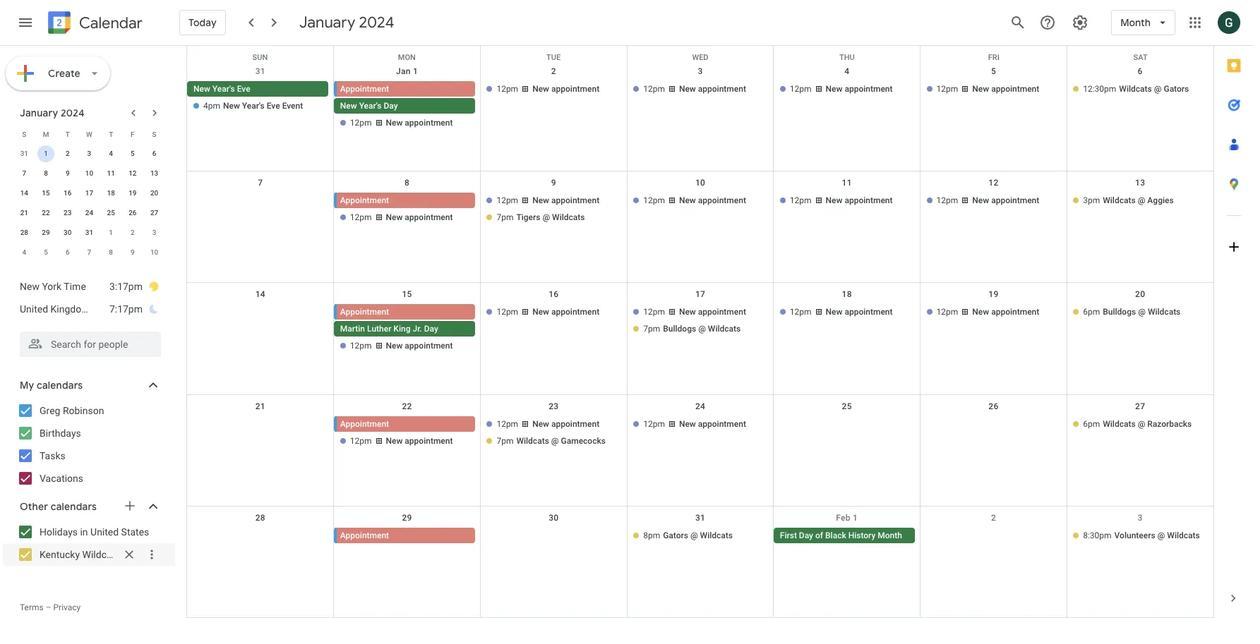 Task type: vqa. For each thing, say whether or not it's contained in the screenshot.
Day to the right
yes



Task type: describe. For each thing, give the bounding box(es) containing it.
greg
[[40, 405, 60, 417]]

february 8 element
[[102, 244, 119, 261]]

31 element
[[81, 225, 98, 241]]

14 element
[[16, 185, 33, 202]]

appointment button for 8
[[337, 193, 475, 208]]

mon
[[398, 53, 416, 62]]

16 inside "grid"
[[549, 290, 559, 300]]

22 element
[[37, 205, 54, 222]]

wed
[[692, 53, 709, 62]]

1 cell
[[35, 144, 57, 164]]

6pm wildcats @ razorbacks
[[1083, 419, 1192, 429]]

february 1 element
[[102, 225, 119, 241]]

states
[[121, 527, 149, 538]]

luther
[[367, 324, 391, 334]]

month inside popup button
[[1121, 16, 1151, 29]]

1 right the feb
[[853, 513, 858, 523]]

1 t from the left
[[65, 130, 70, 138]]

12 for january 2024
[[129, 169, 137, 177]]

month button
[[1112, 6, 1176, 40]]

6pm bulldogs @ wildcats
[[1083, 307, 1181, 317]]

6 inside february 6 element
[[66, 249, 70, 256]]

23 element
[[59, 205, 76, 222]]

first
[[780, 531, 797, 541]]

24 inside "grid"
[[695, 401, 705, 411]]

13 element
[[146, 165, 163, 182]]

terms
[[20, 603, 44, 613]]

25 inside "grid"
[[842, 401, 852, 411]]

2 vertical spatial 4
[[22, 249, 26, 256]]

4pm
[[203, 101, 220, 111]]

30 for feb 1
[[549, 513, 559, 523]]

sun
[[252, 53, 268, 62]]

1 vertical spatial 22
[[402, 401, 412, 411]]

calendar heading
[[76, 13, 143, 33]]

11 for sun
[[842, 178, 852, 188]]

3 down w
[[87, 150, 91, 157]]

in
[[80, 527, 88, 538]]

7pm for 7pm tigers @ wildcats
[[497, 213, 514, 223]]

26 inside 26 element
[[129, 209, 137, 217]]

1 horizontal spatial 5
[[131, 150, 135, 157]]

jr.
[[413, 324, 422, 334]]

1 vertical spatial 6
[[152, 150, 156, 157]]

gamecocks
[[561, 436, 606, 446]]

new year's day button
[[334, 98, 475, 114]]

1 right 'jan'
[[413, 66, 418, 76]]

4 inside "grid"
[[845, 66, 850, 76]]

8:30pm volunteers @ wildcats
[[1083, 531, 1200, 541]]

new inside button
[[193, 84, 210, 94]]

eve inside button
[[237, 84, 250, 94]]

8 for january 2024
[[44, 169, 48, 177]]

13 for sun
[[1135, 178, 1145, 188]]

6pm for 6pm wildcats @ razorbacks
[[1083, 419, 1100, 429]]

2 vertical spatial 10
[[150, 249, 158, 256]]

appointment for appointment button corresponding to 22
[[340, 419, 389, 429]]

february 9 element
[[124, 244, 141, 261]]

my
[[20, 379, 34, 392]]

3pm wildcats @ aggies
[[1083, 196, 1174, 206]]

11 element
[[102, 165, 119, 182]]

day inside the appointment martin luther king jr. day
[[424, 324, 438, 334]]

4pm new year's eve event
[[203, 101, 303, 111]]

0 vertical spatial gators
[[1164, 84, 1189, 94]]

other calendars button
[[3, 496, 175, 518]]

19 inside row group
[[129, 189, 137, 197]]

fri
[[988, 53, 1000, 62]]

time for kingdom
[[92, 304, 114, 315]]

1 vertical spatial 2024
[[61, 107, 85, 119]]

2 vertical spatial 9
[[131, 249, 135, 256]]

19 inside "grid"
[[989, 290, 999, 300]]

martin luther king jr. day button
[[334, 322, 475, 337]]

calendar element
[[45, 8, 143, 40]]

16 element
[[59, 185, 76, 202]]

new year's eve
[[193, 84, 250, 94]]

7:17pm
[[109, 304, 143, 315]]

appointment for appointment button related to 8
[[340, 196, 389, 206]]

24 element
[[81, 205, 98, 222]]

york
[[42, 281, 62, 292]]

kentucky wildcats
[[40, 549, 120, 561]]

31 down sun on the top
[[255, 66, 265, 76]]

f
[[131, 130, 135, 138]]

0 horizontal spatial united
[[20, 304, 48, 315]]

3pm
[[1083, 196, 1100, 206]]

8pm gators @ wildcats
[[643, 531, 733, 541]]

18 inside "grid"
[[842, 290, 852, 300]]

greg robinson
[[40, 405, 104, 417]]

february 10 element
[[146, 244, 163, 261]]

create
[[48, 67, 80, 80]]

@ for 3pm wildcats @ aggies
[[1138, 196, 1146, 206]]

6pm for 6pm bulldogs @ wildcats
[[1083, 307, 1100, 317]]

other calendars
[[20, 501, 97, 513]]

privacy
[[53, 603, 81, 613]]

volunteers
[[1115, 531, 1156, 541]]

holidays
[[40, 527, 78, 538]]

calendar
[[79, 13, 143, 33]]

day inside first day of black history month button
[[799, 531, 813, 541]]

14 inside january 2024 grid
[[20, 189, 28, 197]]

bulldogs for 6pm
[[1103, 307, 1136, 317]]

9 for january 2024
[[66, 169, 70, 177]]

7 for sun
[[258, 178, 263, 188]]

2 vertical spatial 8
[[109, 249, 113, 256]]

1 horizontal spatial january 2024
[[299, 13, 394, 32]]

holidays in united states list item
[[3, 521, 175, 544]]

8:30pm
[[1083, 531, 1112, 541]]

11 for january 2024
[[107, 169, 115, 177]]

privacy link
[[53, 603, 81, 613]]

king
[[394, 324, 411, 334]]

today
[[189, 16, 217, 29]]

list item containing new york time
[[20, 275, 160, 298]]

9 for sun
[[551, 178, 556, 188]]

cell containing new year's eve
[[187, 81, 334, 132]]

united inside list item
[[90, 527, 119, 538]]

28 element
[[16, 225, 33, 241]]

event
[[282, 101, 303, 111]]

23 inside "grid"
[[549, 401, 559, 411]]

jan 1
[[396, 66, 418, 76]]

0 vertical spatial january
[[299, 13, 355, 32]]

29 element
[[37, 225, 54, 241]]

3:17pm
[[109, 281, 143, 292]]

27 inside row group
[[150, 209, 158, 217]]

5 appointment button from the top
[[337, 528, 475, 544]]

new york time
[[20, 281, 86, 292]]

5 inside february 5 element
[[44, 249, 48, 256]]

history
[[848, 531, 876, 541]]

add other calendars image
[[123, 499, 137, 513]]

holidays in united states
[[40, 527, 149, 538]]

18 inside 'element'
[[107, 189, 115, 197]]

26 inside "grid"
[[989, 401, 999, 411]]

other
[[20, 501, 48, 513]]

robinson
[[63, 405, 104, 417]]

7 inside row
[[87, 249, 91, 256]]

kentucky
[[40, 549, 80, 561]]

appointment button for 22
[[337, 416, 475, 432]]

terms – privacy
[[20, 603, 81, 613]]

@ for 8:30pm volunteers @ wildcats
[[1158, 531, 1165, 541]]

calendars for other calendars
[[51, 501, 97, 513]]

7 for january 2024
[[22, 169, 26, 177]]

29 for 1
[[42, 229, 50, 237]]

first day of black history month
[[780, 531, 902, 541]]

17 inside january 2024 grid
[[85, 189, 93, 197]]

3 inside "element"
[[152, 229, 156, 237]]

@ for 7pm bulldogs @ wildcats
[[698, 324, 706, 334]]

year's inside button
[[212, 84, 235, 94]]

my calendars
[[20, 379, 83, 392]]

0 horizontal spatial gators
[[663, 531, 688, 541]]

w
[[86, 130, 92, 138]]

vacations
[[40, 473, 83, 484]]

m
[[43, 130, 49, 138]]

main drawer image
[[17, 14, 34, 31]]

24 inside 24 element
[[85, 209, 93, 217]]

kingdom
[[51, 304, 90, 315]]



Task type: locate. For each thing, give the bounding box(es) containing it.
1 horizontal spatial gators
[[1164, 84, 1189, 94]]

day inside appointment new year's day
[[384, 101, 398, 111]]

0 vertical spatial month
[[1121, 16, 1151, 29]]

30 inside row group
[[64, 229, 72, 237]]

27 element
[[146, 205, 163, 222]]

1 vertical spatial united
[[90, 527, 119, 538]]

0 vertical spatial 6pm
[[1083, 307, 1100, 317]]

23 up 7pm wildcats @ gamecocks at the left bottom
[[549, 401, 559, 411]]

appointment inside appointment new year's day
[[340, 84, 389, 94]]

create button
[[6, 56, 110, 90]]

25 element
[[102, 205, 119, 222]]

7 inside "grid"
[[258, 178, 263, 188]]

0 vertical spatial 4
[[845, 66, 850, 76]]

time for york
[[64, 281, 86, 292]]

day left of at the right of page
[[799, 531, 813, 541]]

10 element
[[81, 165, 98, 182]]

1 vertical spatial 23
[[549, 401, 559, 411]]

27 inside "grid"
[[1135, 401, 1145, 411]]

30 inside "grid"
[[549, 513, 559, 523]]

10 for sun
[[695, 178, 705, 188]]

8 for sun
[[405, 178, 410, 188]]

9 inside "grid"
[[551, 178, 556, 188]]

united down york
[[20, 304, 48, 315]]

31 up the 8pm gators @ wildcats
[[695, 513, 705, 523]]

0 vertical spatial 23
[[64, 209, 72, 217]]

year's for appointment
[[359, 101, 382, 111]]

1 vertical spatial 12
[[989, 178, 999, 188]]

1 vertical spatial 4
[[109, 150, 113, 157]]

21 element
[[16, 205, 33, 222]]

0 vertical spatial united
[[20, 304, 48, 315]]

grid containing 31
[[186, 46, 1214, 619]]

15 up 22 element
[[42, 189, 50, 197]]

1 appointment from the top
[[340, 84, 389, 94]]

6 down 30 element
[[66, 249, 70, 256]]

appointment button
[[337, 81, 475, 97], [337, 193, 475, 208], [337, 305, 475, 320], [337, 416, 475, 432], [337, 528, 475, 544]]

2 horizontal spatial 6
[[1138, 66, 1143, 76]]

list item containing united kingdom time
[[20, 298, 160, 321]]

1 inside cell
[[44, 150, 48, 157]]

appointment inside the appointment martin luther king jr. day
[[340, 307, 389, 317]]

row group
[[13, 144, 165, 263]]

feb 1
[[836, 513, 858, 523]]

10
[[85, 169, 93, 177], [695, 178, 705, 188], [150, 249, 158, 256]]

6 up 13 element
[[152, 150, 156, 157]]

13 inside "grid"
[[1135, 178, 1145, 188]]

united kingdom time 7:17pm
[[20, 304, 143, 315]]

Search for people text field
[[28, 332, 153, 357]]

1 vertical spatial eve
[[267, 101, 280, 111]]

0 horizontal spatial 24
[[85, 209, 93, 217]]

–
[[46, 603, 51, 613]]

0 vertical spatial 15
[[42, 189, 50, 197]]

2 appointment button from the top
[[337, 193, 475, 208]]

0 horizontal spatial 20
[[150, 189, 158, 197]]

13 up '3pm wildcats @ aggies'
[[1135, 178, 1145, 188]]

None search field
[[0, 326, 175, 357]]

@ for 7pm wildcats @ gamecocks
[[551, 436, 559, 446]]

0 vertical spatial 22
[[42, 209, 50, 217]]

26 element
[[124, 205, 141, 222]]

23 down 16 "element"
[[64, 209, 72, 217]]

7pm for 7pm bulldogs @ wildcats
[[643, 324, 660, 334]]

7pm tigers @ wildcats
[[497, 213, 585, 223]]

12 inside "grid"
[[989, 178, 999, 188]]

24
[[85, 209, 93, 217], [695, 401, 705, 411]]

0 horizontal spatial 14
[[20, 189, 28, 197]]

7
[[22, 169, 26, 177], [258, 178, 263, 188], [87, 249, 91, 256]]

28 for feb 1
[[255, 513, 265, 523]]

9 up 16 "element"
[[66, 169, 70, 177]]

appointment
[[551, 84, 600, 94], [698, 84, 746, 94], [845, 84, 893, 94], [991, 84, 1040, 94], [405, 118, 453, 128], [551, 196, 600, 206], [698, 196, 746, 206], [845, 196, 893, 206], [991, 196, 1040, 206], [405, 213, 453, 223], [551, 307, 600, 317], [698, 307, 746, 317], [845, 307, 893, 317], [991, 307, 1040, 317], [405, 341, 453, 351], [551, 419, 600, 429], [698, 419, 746, 429], [405, 436, 453, 446]]

0 vertical spatial 9
[[66, 169, 70, 177]]

month
[[1121, 16, 1151, 29], [878, 531, 902, 541]]

1 down 25 'element'
[[109, 229, 113, 237]]

19
[[129, 189, 137, 197], [989, 290, 999, 300]]

4 up 11 element
[[109, 150, 113, 157]]

2 appointment from the top
[[340, 196, 389, 206]]

@ for 8pm gators @ wildcats
[[690, 531, 698, 541]]

21 inside row group
[[20, 209, 28, 217]]

9 down february 2 element
[[131, 249, 135, 256]]

0 horizontal spatial year's
[[212, 84, 235, 94]]

21
[[20, 209, 28, 217], [255, 401, 265, 411]]

27 up 6pm wildcats @ razorbacks
[[1135, 401, 1145, 411]]

row containing 4
[[13, 243, 165, 263]]

1 horizontal spatial 15
[[402, 290, 412, 300]]

22 inside january 2024 grid
[[42, 209, 50, 217]]

0 horizontal spatial t
[[65, 130, 70, 138]]

0 horizontal spatial 18
[[107, 189, 115, 197]]

7pm for 7pm wildcats @ gamecocks
[[497, 436, 514, 446]]

0 vertical spatial 26
[[129, 209, 137, 217]]

1 vertical spatial bulldogs
[[663, 324, 696, 334]]

1 horizontal spatial 10
[[150, 249, 158, 256]]

28 for 1
[[20, 229, 28, 237]]

1 horizontal spatial 20
[[1135, 290, 1145, 300]]

7pm wildcats @ gamecocks
[[497, 436, 606, 446]]

3 up 8:30pm volunteers @ wildcats
[[1138, 513, 1143, 523]]

4 appointment button from the top
[[337, 416, 475, 432]]

sat
[[1134, 53, 1148, 62]]

2 vertical spatial day
[[799, 531, 813, 541]]

13
[[150, 169, 158, 177], [1135, 178, 1145, 188]]

0 horizontal spatial 23
[[64, 209, 72, 217]]

calendars
[[37, 379, 83, 392], [51, 501, 97, 513]]

11
[[107, 169, 115, 177], [842, 178, 852, 188]]

0 horizontal spatial january
[[20, 107, 58, 119]]

settings menu image
[[1072, 14, 1089, 31]]

february 6 element
[[59, 244, 76, 261]]

0 horizontal spatial 2024
[[61, 107, 85, 119]]

list item up united kingdom time 7:17pm
[[20, 275, 160, 298]]

31
[[255, 66, 265, 76], [20, 150, 28, 157], [85, 229, 93, 237], [695, 513, 705, 523]]

@ for 6pm bulldogs @ wildcats
[[1138, 307, 1146, 317]]

0 vertical spatial time
[[64, 281, 86, 292]]

new
[[193, 84, 210, 94], [532, 84, 549, 94], [679, 84, 696, 94], [826, 84, 843, 94], [972, 84, 989, 94], [223, 101, 240, 111], [340, 101, 357, 111], [386, 118, 403, 128], [532, 196, 549, 206], [679, 196, 696, 206], [826, 196, 843, 206], [972, 196, 989, 206], [386, 213, 403, 223], [20, 281, 39, 292], [532, 307, 549, 317], [679, 307, 696, 317], [826, 307, 843, 317], [972, 307, 989, 317], [386, 341, 403, 351], [532, 419, 549, 429], [679, 419, 696, 429], [386, 436, 403, 446]]

30 for 1
[[64, 229, 72, 237]]

29 for feb 1
[[402, 513, 412, 523]]

other calendars list
[[3, 521, 175, 566]]

27 down 20 element
[[150, 209, 158, 217]]

row group containing 31
[[13, 144, 165, 263]]

row containing s
[[13, 124, 165, 144]]

5 down fri
[[991, 66, 996, 76]]

february 2 element
[[124, 225, 141, 241]]

2 vertical spatial 6
[[66, 249, 70, 256]]

1 appointment button from the top
[[337, 81, 475, 97]]

12 for sun
[[989, 178, 999, 188]]

1 horizontal spatial eve
[[267, 101, 280, 111]]

0 vertical spatial 2024
[[359, 13, 394, 32]]

4 down 28 element
[[22, 249, 26, 256]]

10 for january 2024
[[85, 169, 93, 177]]

february 3 element
[[146, 225, 163, 241]]

s up december 31 element
[[22, 130, 26, 138]]

0 horizontal spatial 11
[[107, 169, 115, 177]]

february 4 element
[[16, 244, 33, 261]]

aggies
[[1148, 196, 1174, 206]]

7pm
[[497, 213, 514, 223], [643, 324, 660, 334], [497, 436, 514, 446]]

my calendars button
[[3, 374, 175, 397]]

wildcats inside list item
[[82, 549, 120, 561]]

t left w
[[65, 130, 70, 138]]

3 appointment from the top
[[340, 307, 389, 317]]

16
[[64, 189, 72, 197], [549, 290, 559, 300]]

0 horizontal spatial 12
[[129, 169, 137, 177]]

cell
[[187, 81, 334, 132], [334, 81, 481, 132], [187, 193, 334, 227], [334, 193, 481, 227], [480, 193, 627, 227], [187, 305, 334, 355], [334, 305, 481, 355], [627, 305, 774, 355], [187, 416, 334, 450], [334, 416, 481, 450], [480, 416, 627, 450], [774, 416, 920, 450], [920, 416, 1067, 450], [187, 528, 334, 545], [480, 528, 627, 545], [920, 528, 1067, 545]]

2 horizontal spatial year's
[[359, 101, 382, 111]]

17 element
[[81, 185, 98, 202]]

december 31 element
[[16, 145, 33, 162]]

6pm
[[1083, 307, 1100, 317], [1083, 419, 1100, 429]]

1 horizontal spatial january
[[299, 13, 355, 32]]

february 7 element
[[81, 244, 98, 261]]

eve
[[237, 84, 250, 94], [267, 101, 280, 111]]

appointment button for 15
[[337, 305, 475, 320]]

2 vertical spatial 7pm
[[497, 436, 514, 446]]

2 t from the left
[[109, 130, 113, 138]]

2 list item from the top
[[20, 298, 160, 321]]

13 up 20 element
[[150, 169, 158, 177]]

17 down 10 element
[[85, 189, 93, 197]]

new year's eve button
[[187, 81, 328, 97]]

0 vertical spatial 27
[[150, 209, 158, 217]]

6 down sat
[[1138, 66, 1143, 76]]

1 horizontal spatial 18
[[842, 290, 852, 300]]

2 s from the left
[[152, 130, 156, 138]]

of
[[815, 531, 823, 541]]

4 appointment from the top
[[340, 419, 389, 429]]

3 appointment button from the top
[[337, 305, 475, 320]]

1 vertical spatial 7
[[258, 178, 263, 188]]

14 inside "grid"
[[255, 290, 265, 300]]

0 vertical spatial 12
[[129, 169, 137, 177]]

28
[[20, 229, 28, 237], [255, 513, 265, 523]]

appointment
[[340, 84, 389, 94], [340, 196, 389, 206], [340, 307, 389, 317], [340, 419, 389, 429], [340, 531, 389, 541]]

0 horizontal spatial bulldogs
[[663, 324, 696, 334]]

1 vertical spatial gators
[[663, 531, 688, 541]]

1 horizontal spatial 2024
[[359, 13, 394, 32]]

first day of black history month button
[[774, 528, 915, 544]]

united right in
[[90, 527, 119, 538]]

calendars for my calendars
[[37, 379, 83, 392]]

month up sat
[[1121, 16, 1151, 29]]

1 horizontal spatial 29
[[402, 513, 412, 523]]

time up kingdom
[[64, 281, 86, 292]]

0 horizontal spatial 17
[[85, 189, 93, 197]]

0 vertical spatial 30
[[64, 229, 72, 237]]

29 inside row group
[[42, 229, 50, 237]]

black
[[825, 531, 846, 541]]

21 inside "grid"
[[255, 401, 265, 411]]

1 vertical spatial 30
[[549, 513, 559, 523]]

7pm bulldogs @ wildcats
[[643, 324, 741, 334]]

day
[[384, 101, 398, 111], [424, 324, 438, 334], [799, 531, 813, 541]]

my calendars list
[[3, 400, 175, 490]]

1 vertical spatial 15
[[402, 290, 412, 300]]

gators
[[1164, 84, 1189, 94], [663, 531, 688, 541]]

0 horizontal spatial january 2024
[[20, 107, 85, 119]]

eve up 4pm new year's eve event
[[237, 84, 250, 94]]

year's for 4pm
[[242, 101, 265, 111]]

8pm
[[643, 531, 660, 541]]

17 up 7pm bulldogs @ wildcats
[[695, 290, 705, 300]]

18 element
[[102, 185, 119, 202]]

appointment martin luther king jr. day
[[340, 307, 438, 334]]

month inside button
[[878, 531, 902, 541]]

25
[[107, 209, 115, 217], [842, 401, 852, 411]]

s right f
[[152, 130, 156, 138]]

31 left 1 cell
[[20, 150, 28, 157]]

@ for 12:30pm wildcats @ gators
[[1154, 84, 1162, 94]]

22
[[42, 209, 50, 217], [402, 401, 412, 411]]

year's inside appointment new year's day
[[359, 101, 382, 111]]

3
[[698, 66, 703, 76], [87, 150, 91, 157], [152, 229, 156, 237], [1138, 513, 1143, 523]]

1 down the m
[[44, 150, 48, 157]]

25 inside 'element'
[[107, 209, 115, 217]]

1 horizontal spatial t
[[109, 130, 113, 138]]

s
[[22, 130, 26, 138], [152, 130, 156, 138]]

1 horizontal spatial 6
[[152, 150, 156, 157]]

12:30pm wildcats @ gators
[[1083, 84, 1189, 94]]

0 horizontal spatial 30
[[64, 229, 72, 237]]

11 inside 11 element
[[107, 169, 115, 177]]

list
[[6, 270, 172, 326]]

1 horizontal spatial 25
[[842, 401, 852, 411]]

1 vertical spatial month
[[878, 531, 902, 541]]

1 6pm from the top
[[1083, 307, 1100, 317]]

19 element
[[124, 185, 141, 202]]

15 inside january 2024 grid
[[42, 189, 50, 197]]

5
[[991, 66, 996, 76], [131, 150, 135, 157], [44, 249, 48, 256]]

1 s from the left
[[22, 130, 26, 138]]

thu
[[840, 53, 855, 62]]

4 down thu
[[845, 66, 850, 76]]

grid
[[186, 46, 1214, 619]]

12pm
[[497, 84, 518, 94], [643, 84, 665, 94], [790, 84, 812, 94], [937, 84, 958, 94], [350, 118, 372, 128], [497, 196, 518, 206], [643, 196, 665, 206], [790, 196, 812, 206], [937, 196, 958, 206], [350, 213, 372, 223], [497, 307, 518, 317], [643, 307, 665, 317], [790, 307, 812, 317], [937, 307, 958, 317], [350, 341, 372, 351], [497, 419, 518, 429], [643, 419, 665, 429], [350, 436, 372, 446]]

12 element
[[124, 165, 141, 182]]

jan
[[396, 66, 411, 76]]

0 horizontal spatial 22
[[42, 209, 50, 217]]

month right history
[[878, 531, 902, 541]]

26
[[129, 209, 137, 217], [989, 401, 999, 411]]

0 horizontal spatial 21
[[20, 209, 28, 217]]

31 down 24 element
[[85, 229, 93, 237]]

10 inside "grid"
[[695, 178, 705, 188]]

20 inside "grid"
[[1135, 290, 1145, 300]]

13 inside january 2024 grid
[[150, 169, 158, 177]]

5 appointment from the top
[[340, 531, 389, 541]]

30 element
[[59, 225, 76, 241]]

9 up '7pm tigers @ wildcats'
[[551, 178, 556, 188]]

1 vertical spatial 28
[[255, 513, 265, 523]]

3 down 27 element
[[152, 229, 156, 237]]

2 horizontal spatial 5
[[991, 66, 996, 76]]

1 vertical spatial 26
[[989, 401, 999, 411]]

0 horizontal spatial 13
[[150, 169, 158, 177]]

0 vertical spatial 7
[[22, 169, 26, 177]]

list item up search for people text field
[[20, 298, 160, 321]]

1 horizontal spatial 16
[[549, 290, 559, 300]]

tasks
[[40, 450, 65, 462]]

list containing new york time
[[6, 270, 172, 326]]

2 horizontal spatial 10
[[695, 178, 705, 188]]

february 5 element
[[37, 244, 54, 261]]

list item
[[20, 275, 160, 298], [20, 298, 160, 321]]

1 horizontal spatial 24
[[695, 401, 705, 411]]

28 inside row group
[[20, 229, 28, 237]]

0 horizontal spatial month
[[878, 531, 902, 541]]

calendars up in
[[51, 501, 97, 513]]

20 element
[[146, 185, 163, 202]]

0 horizontal spatial 5
[[44, 249, 48, 256]]

1 horizontal spatial 4
[[109, 150, 113, 157]]

tigers
[[516, 213, 540, 223]]

0 horizontal spatial 19
[[129, 189, 137, 197]]

8 inside "grid"
[[405, 178, 410, 188]]

day right jr.
[[424, 324, 438, 334]]

2024
[[359, 13, 394, 32], [61, 107, 85, 119]]

@ for 7pm tigers @ wildcats
[[543, 213, 550, 223]]

17
[[85, 189, 93, 197], [695, 290, 705, 300]]

6
[[1138, 66, 1143, 76], [152, 150, 156, 157], [66, 249, 70, 256]]

1 vertical spatial 9
[[551, 178, 556, 188]]

5 down 29 element
[[44, 249, 48, 256]]

20 inside 20 element
[[150, 189, 158, 197]]

0 horizontal spatial 25
[[107, 209, 115, 217]]

time down 3:17pm
[[92, 304, 114, 315]]

razorbacks
[[1148, 419, 1192, 429]]

new inside appointment new year's day
[[340, 101, 357, 111]]

3 down wed
[[698, 66, 703, 76]]

appointment for first appointment button from the bottom
[[340, 531, 389, 541]]

0 horizontal spatial 16
[[64, 189, 72, 197]]

1 horizontal spatial time
[[92, 304, 114, 315]]

eve left event
[[267, 101, 280, 111]]

january 2024 grid
[[13, 124, 165, 263]]

1 vertical spatial 7pm
[[643, 324, 660, 334]]

15
[[42, 189, 50, 197], [402, 290, 412, 300]]

5 down f
[[131, 150, 135, 157]]

1 horizontal spatial 21
[[255, 401, 265, 411]]

20 down 13 element
[[150, 189, 158, 197]]

28 inside "grid"
[[255, 513, 265, 523]]

11 inside "grid"
[[842, 178, 852, 188]]

year's
[[212, 84, 235, 94], [242, 101, 265, 111], [359, 101, 382, 111]]

12:30pm
[[1083, 84, 1117, 94]]

16 inside 16 "element"
[[64, 189, 72, 197]]

23 inside january 2024 grid
[[64, 209, 72, 217]]

0 vertical spatial 11
[[107, 169, 115, 177]]

t left f
[[109, 130, 113, 138]]

bulldogs for 7pm
[[663, 324, 696, 334]]

row containing sun
[[187, 46, 1214, 62]]

day down 'jan'
[[384, 101, 398, 111]]

calendars up the greg
[[37, 379, 83, 392]]

kentucky wildcats list item
[[3, 544, 175, 566]]

29
[[42, 229, 50, 237], [402, 513, 412, 523]]

30
[[64, 229, 72, 237], [549, 513, 559, 523]]

29 inside "grid"
[[402, 513, 412, 523]]

1 horizontal spatial 7
[[87, 249, 91, 256]]

1 horizontal spatial 26
[[989, 401, 999, 411]]

appointment button for jan 1
[[337, 81, 475, 97]]

1 list item from the top
[[20, 275, 160, 298]]

martin
[[340, 324, 365, 334]]

tab list
[[1214, 46, 1253, 579]]

1 horizontal spatial 12
[[989, 178, 999, 188]]

0 horizontal spatial 4
[[22, 249, 26, 256]]

1 vertical spatial 24
[[695, 401, 705, 411]]

0 horizontal spatial day
[[384, 101, 398, 111]]

13 for january 2024
[[150, 169, 158, 177]]

1 vertical spatial 20
[[1135, 290, 1145, 300]]

0 vertical spatial 28
[[20, 229, 28, 237]]

0 vertical spatial 17
[[85, 189, 93, 197]]

17 inside "grid"
[[695, 290, 705, 300]]

0 horizontal spatial time
[[64, 281, 86, 292]]

tue
[[547, 53, 561, 62]]

9
[[66, 169, 70, 177], [551, 178, 556, 188], [131, 249, 135, 256]]

0 vertical spatial 7pm
[[497, 213, 514, 223]]

1 vertical spatial 13
[[1135, 178, 1145, 188]]

1 horizontal spatial s
[[152, 130, 156, 138]]

terms link
[[20, 603, 44, 613]]

appointment new year's day
[[340, 84, 398, 111]]

1 horizontal spatial 28
[[255, 513, 265, 523]]

15 up the appointment martin luther king jr. day
[[402, 290, 412, 300]]

0 vertical spatial calendars
[[37, 379, 83, 392]]

1 horizontal spatial year's
[[242, 101, 265, 111]]

15 inside "grid"
[[402, 290, 412, 300]]

12 inside january 2024 grid
[[129, 169, 137, 177]]

2 6pm from the top
[[1083, 419, 1100, 429]]

20 up 6pm bulldogs @ wildcats
[[1135, 290, 1145, 300]]

birthdays
[[40, 428, 81, 439]]

today button
[[179, 6, 226, 40]]

15 element
[[37, 185, 54, 202]]

time
[[64, 281, 86, 292], [92, 304, 114, 315]]

feb
[[836, 513, 851, 523]]

row
[[187, 46, 1214, 62], [187, 60, 1214, 172], [13, 124, 165, 144], [13, 144, 165, 164], [13, 164, 165, 184], [187, 172, 1214, 283], [13, 184, 165, 203], [13, 203, 165, 223], [13, 223, 165, 243], [13, 243, 165, 263], [187, 283, 1214, 395], [187, 395, 1214, 507], [187, 507, 1214, 619]]

@ for 6pm wildcats @ razorbacks
[[1138, 419, 1146, 429]]



